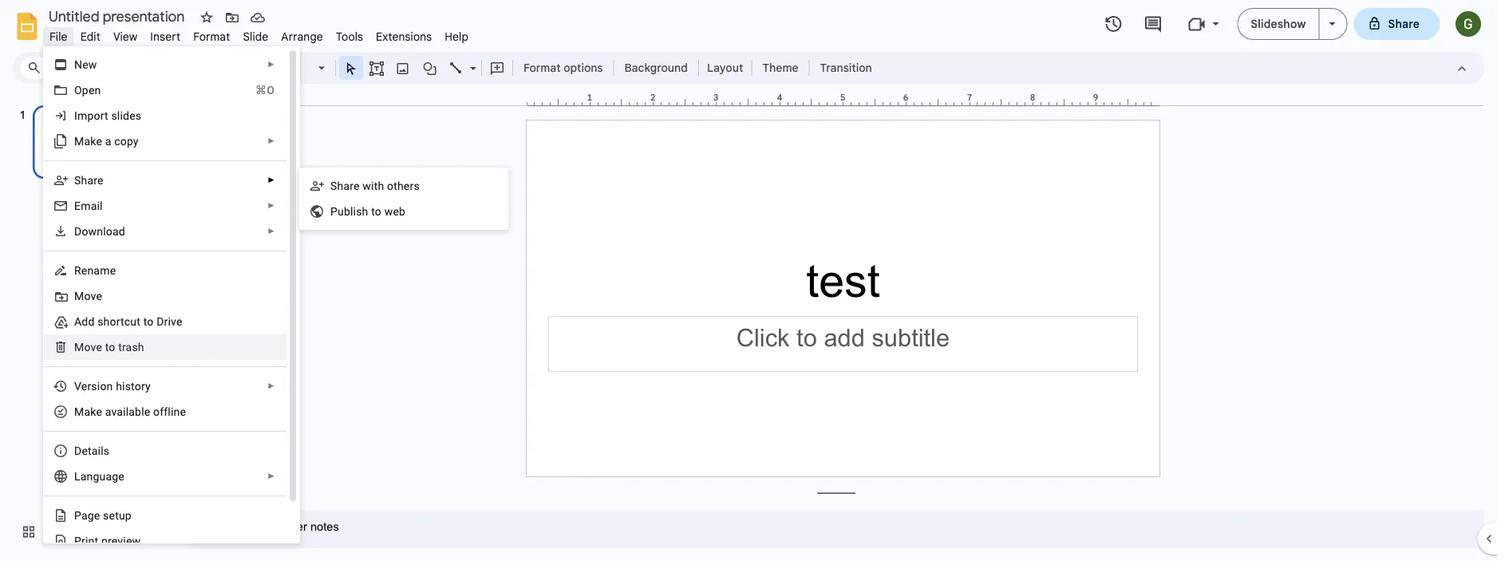 Task type: locate. For each thing, give the bounding box(es) containing it.
1 horizontal spatial s
[[330, 179, 337, 192]]

share with others s element
[[330, 179, 424, 192]]

o pen
[[74, 83, 101, 97]]

r
[[74, 264, 81, 277]]

► for l anguage
[[267, 472, 275, 481]]

m ove
[[74, 289, 102, 302]]

import slides
[[74, 109, 141, 122]]

1 horizontal spatial to
[[371, 205, 381, 218]]

1 vertical spatial format
[[524, 61, 561, 75]]

s up e
[[74, 174, 81, 187]]

e mail
[[74, 199, 103, 212]]

import slides z element
[[74, 109, 146, 122]]

add
[[74, 315, 95, 328]]

1 vertical spatial to
[[143, 315, 154, 328]]

l
[[74, 470, 80, 483]]

theme button
[[755, 56, 806, 80]]

s hare with others
[[330, 179, 420, 192]]

transition
[[820, 61, 872, 75]]

hare up mail
[[81, 174, 103, 187]]

Star checkbox
[[196, 6, 218, 29]]

6 ► from the top
[[267, 381, 275, 391]]

format
[[193, 30, 230, 43], [524, 61, 561, 75]]

w
[[384, 205, 393, 218]]

drive
[[157, 315, 182, 328]]

details b element
[[74, 444, 114, 457]]

ew
[[82, 58, 97, 71]]

k
[[90, 405, 96, 418]]

2 ► from the top
[[267, 136, 275, 146]]

0 vertical spatial format
[[193, 30, 230, 43]]

version
[[74, 379, 113, 393]]

d ownload
[[74, 225, 125, 238]]

menu bar
[[43, 21, 475, 47]]

m
[[74, 289, 84, 302]]

5 ► from the top
[[267, 227, 275, 236]]

4 ► from the top
[[267, 201, 275, 210]]

format left options
[[524, 61, 561, 75]]

details
[[74, 444, 109, 457]]

0 horizontal spatial format
[[193, 30, 230, 43]]

format menu item
[[187, 27, 237, 46]]

slideshow
[[1251, 17, 1306, 31]]

version h istory
[[74, 379, 151, 393]]

istory
[[122, 379, 151, 393]]

layout
[[707, 61, 743, 75]]

format inside menu item
[[193, 30, 230, 43]]

0 horizontal spatial to
[[143, 315, 154, 328]]

7 ► from the top
[[267, 472, 275, 481]]

opy
[[120, 134, 139, 148]]

make a copy c element
[[74, 134, 143, 148]]

navigation
[[0, 90, 176, 561]]

insert menu item
[[144, 27, 187, 46]]

hare
[[81, 174, 103, 187], [337, 179, 360, 192]]

0 horizontal spatial hare
[[81, 174, 103, 187]]

►
[[267, 60, 275, 69], [267, 136, 275, 146], [267, 176, 275, 185], [267, 201, 275, 210], [267, 227, 275, 236], [267, 381, 275, 391], [267, 472, 275, 481]]

1 ► from the top
[[267, 60, 275, 69]]

h
[[116, 379, 122, 393]]

download d element
[[74, 225, 130, 238]]

format inside button
[[524, 61, 561, 75]]

file
[[49, 30, 68, 43]]

► for n ew
[[267, 60, 275, 69]]

insert image image
[[394, 57, 412, 79]]

to
[[371, 205, 381, 218], [143, 315, 154, 328]]

to left w
[[371, 205, 381, 218]]

move t o trash
[[74, 340, 144, 354]]

1 vertical spatial e
[[94, 509, 100, 522]]

move m element
[[74, 289, 107, 302]]

background button
[[617, 56, 695, 80]]

ma k e available offline
[[74, 405, 186, 418]]

r ename
[[74, 264, 116, 277]]

rename r element
[[74, 264, 121, 277]]

trash
[[118, 340, 144, 354]]

l anguage
[[74, 470, 124, 483]]

menu containing n
[[43, 46, 300, 554]]

move
[[74, 340, 102, 354]]

0 vertical spatial e
[[96, 405, 102, 418]]

application
[[0, 0, 1497, 561]]

Zoom field
[[269, 57, 332, 80]]

e right ma
[[96, 405, 102, 418]]

pen
[[82, 83, 101, 97]]

menu bar banner
[[0, 0, 1497, 561]]

0 horizontal spatial s
[[74, 174, 81, 187]]

print
[[74, 534, 98, 547]]

ownload
[[82, 225, 125, 238]]

email e element
[[74, 199, 107, 212]]

e for g
[[94, 509, 100, 522]]

make a c opy
[[74, 134, 139, 148]]

e
[[96, 405, 102, 418], [94, 509, 100, 522]]

share s element
[[74, 174, 108, 187]]

format options
[[524, 61, 603, 75]]

s up publish
[[330, 179, 337, 192]]

background
[[624, 61, 688, 75]]

Zoom text field
[[271, 57, 316, 79]]

e right pa
[[94, 509, 100, 522]]

anguage
[[80, 470, 124, 483]]

menu bar containing file
[[43, 21, 475, 47]]

► for opy
[[267, 136, 275, 146]]

3 ► from the top
[[267, 176, 275, 185]]

⌘o
[[255, 83, 275, 97]]

iew
[[123, 534, 141, 547]]

1 horizontal spatial hare
[[337, 179, 360, 192]]

format down "star" checkbox
[[193, 30, 230, 43]]

menu
[[43, 46, 300, 554], [299, 168, 508, 230]]

1 horizontal spatial format
[[524, 61, 561, 75]]

ove
[[84, 289, 102, 302]]

transition button
[[813, 56, 879, 80]]

start slideshow (⌘+enter) image
[[1329, 22, 1336, 26]]

to left drive
[[143, 315, 154, 328]]

slide
[[243, 30, 268, 43]]

⌘o element
[[236, 82, 275, 98]]

slideshow button
[[1237, 8, 1320, 40]]

d
[[74, 225, 82, 238]]

publish
[[330, 205, 368, 218]]

available
[[105, 405, 150, 418]]

share
[[1388, 17, 1420, 31]]

view menu item
[[107, 27, 144, 46]]

hare left with
[[337, 179, 360, 192]]

page setup g element
[[74, 509, 136, 522]]

print pre v iew
[[74, 534, 141, 547]]

0 vertical spatial to
[[371, 205, 381, 218]]

s
[[74, 174, 81, 187], [330, 179, 337, 192]]

setup
[[103, 509, 132, 522]]

format options button
[[516, 56, 610, 80]]

s hare
[[74, 174, 103, 187]]

insert
[[150, 30, 180, 43]]



Task type: describe. For each thing, give the bounding box(es) containing it.
view
[[113, 30, 138, 43]]

application containing slideshow
[[0, 0, 1497, 561]]

n ew
[[74, 58, 97, 71]]

open o element
[[74, 83, 106, 97]]

publish to web w element
[[330, 205, 410, 218]]

v
[[118, 534, 123, 547]]

tools
[[336, 30, 363, 43]]

s for hare with others
[[330, 179, 337, 192]]

layout button
[[702, 56, 748, 80]]

o
[[74, 83, 82, 97]]

move to trash t element
[[74, 340, 149, 354]]

publish to w eb
[[330, 205, 405, 218]]

format for format
[[193, 30, 230, 43]]

with
[[363, 179, 384, 192]]

o
[[109, 340, 115, 354]]

tools menu item
[[330, 27, 370, 46]]

Menus field
[[20, 57, 100, 79]]

add shortcut to drive
[[74, 315, 182, 328]]

language l element
[[74, 470, 129, 483]]

pa
[[74, 509, 88, 522]]

help menu item
[[438, 27, 475, 46]]

main toolbar
[[99, 56, 880, 80]]

slide menu item
[[237, 27, 275, 46]]

options
[[564, 61, 603, 75]]

e
[[74, 199, 81, 212]]

offline
[[153, 405, 186, 418]]

help
[[445, 30, 469, 43]]

edit menu item
[[74, 27, 107, 46]]

extensions menu item
[[370, 27, 438, 46]]

n
[[74, 58, 82, 71]]

menu containing s
[[299, 168, 508, 230]]

version history h element
[[74, 379, 155, 393]]

ma
[[74, 405, 90, 418]]

hare for hare with others
[[337, 179, 360, 192]]

► for e mail
[[267, 201, 275, 210]]

share button
[[1354, 8, 1440, 40]]

ename
[[81, 264, 116, 277]]

theme
[[762, 61, 799, 75]]

c
[[114, 134, 120, 148]]

e for k
[[96, 405, 102, 418]]

► for d ownload
[[267, 227, 275, 236]]

make available offline k element
[[74, 405, 191, 418]]

a
[[105, 134, 111, 148]]

make
[[74, 134, 102, 148]]

pa g e setup
[[74, 509, 132, 522]]

print preview v element
[[74, 534, 145, 547]]

t
[[105, 340, 109, 354]]

import
[[74, 109, 108, 122]]

pre
[[101, 534, 118, 547]]

add shortcut to drive , element
[[74, 315, 187, 328]]

edit
[[80, 30, 100, 43]]

Rename text field
[[43, 6, 194, 26]]

g
[[88, 509, 94, 522]]

format for format options
[[524, 61, 561, 75]]

extensions
[[376, 30, 432, 43]]

slides
[[111, 109, 141, 122]]

menu bar inside menu bar banner
[[43, 21, 475, 47]]

new n element
[[74, 58, 102, 71]]

arrange
[[281, 30, 323, 43]]

eb
[[393, 205, 405, 218]]

shortcut
[[98, 315, 140, 328]]

file menu item
[[43, 27, 74, 46]]

s for hare
[[74, 174, 81, 187]]

hare for hare
[[81, 174, 103, 187]]

► for istory
[[267, 381, 275, 391]]

arrange menu item
[[275, 27, 330, 46]]

► for s hare
[[267, 176, 275, 185]]

others
[[387, 179, 420, 192]]

mail
[[81, 199, 103, 212]]

shape image
[[421, 57, 439, 79]]



Task type: vqa. For each thing, say whether or not it's contained in the screenshot.
'light gray 2' cell
no



